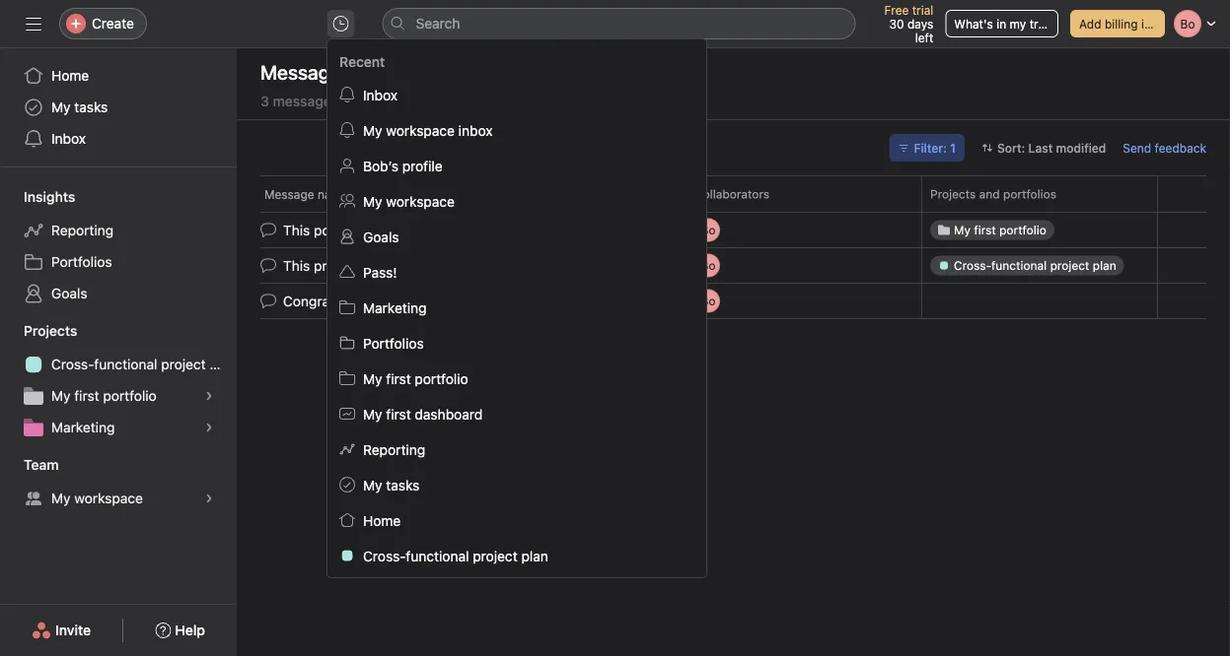 Task type: vqa. For each thing, say whether or not it's contained in the screenshot.
the leftmost the plan
yes



Task type: locate. For each thing, give the bounding box(es) containing it.
my inside teams element
[[51, 491, 71, 507]]

conversation name for this portfolio of work is on track! cell
[[237, 212, 686, 249]]

first left dashboard on the left bottom of the page
[[386, 406, 411, 422]]

1 vertical spatial home link
[[327, 503, 706, 539]]

portfolios down the "pass!"
[[363, 335, 424, 351]]

tasks for my tasks link to the right
[[386, 477, 420, 493]]

goals inside insights element
[[51, 286, 87, 302]]

projects for projects and portfolios
[[930, 187, 976, 201]]

my inside global element
[[51, 99, 71, 115]]

1 vertical spatial my tasks
[[363, 477, 420, 493]]

my tasks link down create in the top of the page
[[12, 92, 225, 123]]

home
[[51, 68, 89, 84], [363, 513, 401, 529]]

0 vertical spatial projects
[[930, 187, 976, 201]]

1 horizontal spatial my workspace
[[363, 193, 455, 209]]

create
[[92, 15, 134, 32]]

my first portfolio link up teams element
[[12, 381, 225, 412]]

first inside the projects element
[[74, 388, 99, 404]]

2 this from the top
[[283, 258, 310, 274]]

2 vertical spatial portfolio
[[103, 388, 157, 404]]

is
[[422, 222, 432, 238], [362, 258, 373, 274]]

1 vertical spatial tasks
[[386, 477, 420, 493]]

my for my tasks link to the right
[[363, 477, 382, 493]]

my workspace link
[[327, 183, 706, 219], [12, 483, 225, 515]]

portfolio down name
[[314, 222, 367, 238]]

reporting
[[51, 222, 114, 239], [363, 442, 425, 458]]

cell for is
[[921, 212, 1158, 249]]

1 vertical spatial my workspace
[[51, 491, 143, 507]]

portfolios inside insights element
[[51, 254, 112, 270]]

track!
[[456, 222, 492, 238]]

tasks
[[74, 99, 108, 115], [386, 477, 420, 493]]

is inside "cell"
[[422, 222, 432, 238]]

1 vertical spatial reporting
[[363, 442, 425, 458]]

help button
[[142, 614, 218, 649]]

1 vertical spatial my workspace link
[[12, 483, 225, 515]]

marketing for marketing link within the projects element
[[51, 420, 115, 436]]

cross-functional project plan link
[[12, 349, 237, 381], [327, 539, 706, 574]]

project
[[314, 258, 359, 274], [161, 357, 206, 373], [473, 548, 518, 564]]

projects
[[930, 187, 976, 201], [24, 323, 77, 339]]

1 vertical spatial cross-functional project plan
[[363, 548, 548, 564]]

global element
[[0, 48, 237, 167]]

goals
[[363, 229, 399, 245], [51, 286, 87, 302]]

pass!
[[363, 264, 397, 280]]

portfolio left see details, my first portfolio image
[[103, 388, 157, 404]]

search button
[[382, 8, 856, 39]]

0 vertical spatial portfolios
[[51, 254, 112, 270]]

my tasks link down the "my first dashboard" link
[[327, 468, 706, 503]]

1 vertical spatial portfolio
[[415, 371, 468, 387]]

my first portfolio up teams element
[[51, 388, 157, 404]]

0 vertical spatial this
[[283, 222, 310, 238]]

1 vertical spatial goals
[[51, 286, 87, 302]]

my tasks link
[[12, 92, 225, 123], [327, 468, 706, 503]]

projects for projects
[[24, 323, 77, 339]]

reporting link
[[12, 215, 225, 247], [327, 432, 706, 468]]

inbox link up insights
[[12, 123, 225, 155]]

bob's profile
[[363, 158, 443, 174]]

dashboard
[[415, 406, 483, 422]]

my workspace down team
[[51, 491, 143, 507]]

0 vertical spatial is
[[422, 222, 432, 238]]

0 vertical spatial workspace
[[386, 122, 455, 138]]

workspace for my workspace link to the top
[[386, 193, 455, 209]]

2 vertical spatial workspace
[[74, 491, 143, 507]]

0 horizontal spatial marketing
[[51, 420, 115, 436]]

1 horizontal spatial reporting
[[363, 442, 425, 458]]

first down projects dropdown button
[[74, 388, 99, 404]]

cross- for the leftmost cross-functional project plan link
[[51, 357, 94, 373]]

workspace for my workspace link inside teams element
[[74, 491, 143, 507]]

history image
[[333, 16, 349, 32]]

1 horizontal spatial cross-
[[363, 548, 406, 564]]

row
[[237, 176, 1230, 212], [260, 211, 1206, 213]]

inbox down i've sent
[[363, 87, 398, 103]]

my tasks down my first dashboard
[[363, 477, 420, 493]]

1 vertical spatial inbox link
[[12, 123, 225, 155]]

1 this from the top
[[283, 222, 310, 238]]

portfolios link
[[12, 247, 225, 278], [327, 326, 706, 361]]

marketing up team
[[51, 420, 115, 436]]

cell inside this portfolio of work is on track! row
[[921, 212, 1158, 249]]

my up of
[[363, 193, 382, 209]]

trial?
[[1029, 17, 1057, 31]]

0 horizontal spatial project
[[161, 357, 206, 373]]

inbox
[[363, 87, 398, 103], [51, 131, 86, 147]]

my first portfolio link up dashboard on the left bottom of the page
[[327, 361, 706, 397]]

first
[[386, 371, 411, 387], [74, 388, 99, 404], [386, 406, 411, 422]]

0 horizontal spatial inbox
[[51, 131, 86, 147]]

marketing link down conversation name for this project is kicked off! cell
[[327, 290, 706, 326]]

0 vertical spatial goals link
[[327, 219, 706, 254]]

0 vertical spatial reporting link
[[12, 215, 225, 247]]

0 horizontal spatial home link
[[12, 60, 225, 92]]

0 horizontal spatial marketing link
[[12, 412, 225, 444]]

0 horizontal spatial my tasks link
[[12, 92, 225, 123]]

workspace inside teams element
[[74, 491, 143, 507]]

my inside 'link'
[[363, 122, 382, 138]]

my tasks inside global element
[[51, 99, 108, 115]]

info
[[1141, 17, 1162, 31]]

0 vertical spatial cross-functional project plan link
[[12, 349, 237, 381]]

this inside cell
[[283, 258, 310, 274]]

goals link down bob's profile link
[[327, 219, 706, 254]]

my down projects dropdown button
[[51, 388, 71, 404]]

bob's profile link
[[327, 148, 706, 183]]

2 horizontal spatial portfolio
[[415, 371, 468, 387]]

this
[[283, 222, 310, 238], [283, 258, 310, 274]]

1 horizontal spatial functional
[[406, 548, 469, 564]]

1 vertical spatial inbox
[[51, 131, 86, 147]]

0 horizontal spatial portfolio
[[103, 388, 157, 404]]

0 horizontal spatial cross-functional project plan link
[[12, 349, 237, 381]]

goals for goals link inside insights element
[[51, 286, 87, 302]]

my first dashboard
[[363, 406, 483, 422]]

0 vertical spatial project
[[314, 258, 359, 274]]

0 vertical spatial plan
[[210, 357, 237, 373]]

hide sidebar image
[[26, 16, 41, 32]]

sort:
[[997, 141, 1025, 155]]

0 horizontal spatial reporting link
[[12, 215, 225, 247]]

my tasks down create dropdown button
[[51, 99, 108, 115]]

this inside "cell"
[[283, 222, 310, 238]]

portfolio inside the projects element
[[103, 388, 157, 404]]

0 vertical spatial my workspace link
[[327, 183, 706, 219]]

my workspace up work
[[363, 193, 455, 209]]

0 horizontal spatial is
[[362, 258, 373, 274]]

functional
[[94, 357, 157, 373], [406, 548, 469, 564]]

1 vertical spatial cross-
[[363, 548, 406, 564]]

0 horizontal spatial projects
[[24, 323, 77, 339]]

1 vertical spatial marketing
[[51, 420, 115, 436]]

my workspace for my workspace link to the top
[[363, 193, 455, 209]]

1 horizontal spatial tasks
[[386, 477, 420, 493]]

my first dashboard link
[[327, 397, 706, 432]]

1 horizontal spatial cross-functional project plan
[[363, 548, 548, 564]]

marketing inside the projects element
[[51, 420, 115, 436]]

1 vertical spatial my tasks link
[[327, 468, 706, 503]]

my workspace for my workspace link inside teams element
[[51, 491, 143, 507]]

my tasks
[[51, 99, 108, 115], [363, 477, 420, 493]]

3 cell from the top
[[921, 283, 1158, 320]]

1 vertical spatial portfolios link
[[327, 326, 706, 361]]

project inside cell
[[314, 258, 359, 274]]

see details, marketing image
[[203, 422, 215, 434]]

goals up projects dropdown button
[[51, 286, 87, 302]]

collaborators column header
[[686, 176, 927, 212]]

portfolios down insights
[[51, 254, 112, 270]]

inbox link up inbox
[[327, 77, 706, 112]]

0 vertical spatial home
[[51, 68, 89, 84]]

tree grid
[[237, 211, 1230, 321]]

1
[[950, 141, 956, 155]]

cross- for rightmost cross-functional project plan link
[[363, 548, 406, 564]]

0 horizontal spatial goals link
[[12, 278, 225, 310]]

tasks inside global element
[[74, 99, 108, 115]]

plan
[[210, 357, 237, 373], [521, 548, 548, 564]]

portfolios link inside insights element
[[12, 247, 225, 278]]

home link
[[12, 60, 225, 92], [327, 503, 706, 539]]

0 vertical spatial cross-functional project plan
[[51, 357, 237, 373]]

portfolio
[[314, 222, 367, 238], [415, 371, 468, 387], [103, 388, 157, 404]]

inbox link
[[327, 77, 706, 112], [12, 123, 225, 155]]

my down my first dashboard
[[363, 477, 382, 493]]

congrats
[[283, 293, 341, 309]]

my up 'bob's' at top left
[[363, 122, 382, 138]]

portfolios
[[1003, 187, 1056, 201]]

1 horizontal spatial marketing link
[[327, 290, 706, 326]]

goals up kicked on the top
[[363, 229, 399, 245]]

add billing info
[[1079, 17, 1162, 31]]

0 horizontal spatial my first portfolio link
[[12, 381, 225, 412]]

inbox link inside global element
[[12, 123, 225, 155]]

0 horizontal spatial cross-
[[51, 357, 94, 373]]

this project is kicked off! row
[[237, 246, 1230, 286]]

cell
[[921, 212, 1158, 249], [921, 248, 1158, 284], [921, 283, 1158, 320]]

workspace inside my workspace inbox 'link'
[[386, 122, 455, 138]]

messages i've sent 3 messages
[[260, 60, 430, 109]]

reporting down my first dashboard
[[363, 442, 425, 458]]

is left on in the left top of the page
[[422, 222, 432, 238]]

tasks down create dropdown button
[[74, 99, 108, 115]]

projects inside projects and portfolios column header
[[930, 187, 976, 201]]

0 horizontal spatial goals
[[51, 286, 87, 302]]

home link inside global element
[[12, 60, 225, 92]]

0 horizontal spatial plan
[[210, 357, 237, 373]]

cross-functional project plan
[[51, 357, 237, 373], [363, 548, 548, 564]]

0 vertical spatial functional
[[94, 357, 157, 373]]

projects inside projects dropdown button
[[24, 323, 77, 339]]

0 vertical spatial inbox link
[[327, 77, 706, 112]]

0 horizontal spatial tasks
[[74, 99, 108, 115]]

this portfolio of work is on track!
[[283, 222, 492, 238]]

marketing
[[363, 300, 427, 316], [51, 420, 115, 436]]

1 horizontal spatial marketing
[[363, 300, 427, 316]]

cross-functional project plan for rightmost cross-functional project plan link
[[363, 548, 548, 564]]

my inside the projects element
[[51, 388, 71, 404]]

marketing down the "pass!"
[[363, 300, 427, 316]]

sort: last modified button
[[973, 134, 1115, 162]]

my workspace inside teams element
[[51, 491, 143, 507]]

1 horizontal spatial goals
[[363, 229, 399, 245]]

0 vertical spatial reporting
[[51, 222, 114, 239]]

1 horizontal spatial plan
[[521, 548, 548, 564]]

1 vertical spatial project
[[161, 357, 206, 373]]

cross-functional project plan inside the projects element
[[51, 357, 237, 373]]

my
[[51, 99, 71, 115], [363, 122, 382, 138], [363, 193, 382, 209], [363, 371, 382, 387], [51, 388, 71, 404], [363, 406, 382, 422], [363, 477, 382, 493], [51, 491, 71, 507]]

1 horizontal spatial projects
[[930, 187, 976, 201]]

1 horizontal spatial my first portfolio link
[[327, 361, 706, 397]]

inbox
[[458, 122, 493, 138]]

portfolio up dashboard on the left bottom of the page
[[415, 371, 468, 387]]

0 vertical spatial home link
[[12, 60, 225, 92]]

0 horizontal spatial portfolios link
[[12, 247, 225, 278]]

1 vertical spatial marketing link
[[12, 412, 225, 444]]

this down message
[[283, 222, 310, 238]]

messages
[[273, 93, 339, 109]]

reporting link down insights
[[12, 215, 225, 247]]

my down team
[[51, 491, 71, 507]]

2 cell from the top
[[921, 248, 1158, 284]]

portfolios link down conversation name for congrats cell at top
[[327, 326, 706, 361]]

0 vertical spatial portfolios link
[[12, 247, 225, 278]]

recent
[[339, 54, 385, 70]]

marketing link
[[327, 290, 706, 326], [12, 412, 225, 444]]

tasks down my first dashboard
[[386, 477, 420, 493]]

is left kicked on the top
[[362, 258, 373, 274]]

0 horizontal spatial my workspace link
[[12, 483, 225, 515]]

this portfolio of work is on track! row
[[237, 211, 1230, 250]]

1 vertical spatial portfolios
[[363, 335, 424, 351]]

my workspace inbox link
[[327, 112, 706, 148]]

2 vertical spatial project
[[473, 548, 518, 564]]

0 vertical spatial marketing
[[363, 300, 427, 316]]

0 vertical spatial my workspace
[[363, 193, 455, 209]]

0 vertical spatial first
[[386, 371, 411, 387]]

add billing info button
[[1070, 10, 1165, 37]]

plan inside the projects element
[[210, 357, 237, 373]]

reporting inside insights element
[[51, 222, 114, 239]]

0 vertical spatial goals
[[363, 229, 399, 245]]

1 horizontal spatial my tasks link
[[327, 468, 706, 503]]

1 vertical spatial home
[[363, 513, 401, 529]]

1 horizontal spatial is
[[422, 222, 432, 238]]

reporting down insights
[[51, 222, 114, 239]]

send feedback
[[1123, 141, 1206, 155]]

my up my first dashboard
[[363, 371, 382, 387]]

modified
[[1056, 141, 1106, 155]]

my up insights
[[51, 99, 71, 115]]

my for my workspace link to the top
[[363, 193, 382, 209]]

1 vertical spatial goals link
[[12, 278, 225, 310]]

goals link up the projects element
[[12, 278, 225, 310]]

my workspace
[[363, 193, 455, 209], [51, 491, 143, 507]]

cross- inside the projects element
[[51, 357, 94, 373]]

my for the "my first dashboard" link
[[363, 406, 382, 422]]

cross-
[[51, 357, 94, 373], [363, 548, 406, 564]]

1 horizontal spatial inbox link
[[327, 77, 706, 112]]

row containing message name
[[237, 176, 1230, 212]]

1 cell from the top
[[921, 212, 1158, 249]]

0 vertical spatial marketing link
[[327, 290, 706, 326]]

0 horizontal spatial functional
[[94, 357, 157, 373]]

conversation name for congrats cell
[[237, 283, 686, 320]]

inbox up insights
[[51, 131, 86, 147]]

1 vertical spatial workspace
[[386, 193, 455, 209]]

see details, my workspace image
[[203, 493, 215, 505]]

my first portfolio link
[[327, 361, 706, 397], [12, 381, 225, 412]]

reporting link down dashboard on the left bottom of the page
[[327, 432, 706, 468]]

row up this project is kicked off! row
[[237, 176, 1230, 212]]

0 horizontal spatial reporting
[[51, 222, 114, 239]]

portfolios link down insights
[[12, 247, 225, 278]]

0 horizontal spatial cross-functional project plan
[[51, 357, 237, 373]]

1 vertical spatial plan
[[521, 548, 548, 564]]

message
[[264, 187, 314, 201]]

1 vertical spatial projects
[[24, 323, 77, 339]]

1 vertical spatial cross-functional project plan link
[[327, 539, 706, 574]]

row down collaborators
[[260, 211, 1206, 213]]

this up congrats
[[283, 258, 310, 274]]

1 vertical spatial this
[[283, 258, 310, 274]]

0 horizontal spatial my workspace
[[51, 491, 143, 507]]

my left dashboard on the left bottom of the page
[[363, 406, 382, 422]]

marketing link up teams element
[[12, 412, 225, 444]]

functional inside the projects element
[[94, 357, 157, 373]]

cell for off!
[[921, 248, 1158, 284]]

invite button
[[19, 614, 104, 649]]

in
[[996, 17, 1006, 31]]

30
[[889, 17, 904, 31]]

my workspace link down team
[[12, 483, 225, 515]]

my first portfolio up my first dashboard
[[363, 371, 468, 387]]

0 vertical spatial inbox
[[363, 87, 398, 103]]

first up my first dashboard
[[386, 371, 411, 387]]

0 vertical spatial my tasks link
[[12, 92, 225, 123]]

my workspace link up track! on the top left of page
[[327, 183, 706, 219]]



Task type: describe. For each thing, give the bounding box(es) containing it.
project for the leftmost cross-functional project plan link
[[161, 357, 206, 373]]

3
[[260, 93, 269, 109]]

this for this portfolio of work is on track!
[[283, 222, 310, 238]]

my for my workspace inbox 'link'
[[363, 122, 382, 138]]

congrats row
[[237, 282, 1230, 321]]

2 vertical spatial first
[[386, 406, 411, 422]]

cross-functional project plan for the leftmost cross-functional project plan link
[[51, 357, 237, 373]]

filter: 1 button
[[889, 134, 965, 162]]

my workspace inbox
[[363, 122, 493, 138]]

add
[[1079, 17, 1101, 31]]

my first portfolio inside the projects element
[[51, 388, 157, 404]]

reporting link inside insights element
[[12, 215, 225, 247]]

1 horizontal spatial portfolios link
[[327, 326, 706, 361]]

bob's
[[363, 158, 398, 174]]

message name
[[264, 187, 348, 201]]

this for this project is kicked off!
[[283, 258, 310, 274]]

my
[[1010, 17, 1026, 31]]

projects and portfolios column header
[[921, 176, 1163, 212]]

home inside global element
[[51, 68, 89, 84]]

what's in my trial?
[[954, 17, 1057, 31]]

plan for rightmost cross-functional project plan link
[[521, 548, 548, 564]]

1 horizontal spatial home link
[[327, 503, 706, 539]]

cell inside congrats row
[[921, 283, 1158, 320]]

projects element
[[0, 314, 237, 448]]

teams element
[[0, 448, 237, 519]]

filter:
[[914, 141, 947, 155]]

left
[[915, 31, 933, 44]]

1 vertical spatial functional
[[406, 548, 469, 564]]

insights button
[[0, 187, 75, 207]]

send
[[1123, 141, 1151, 155]]

marketing link inside the projects element
[[12, 412, 225, 444]]

name
[[318, 187, 348, 201]]

1 horizontal spatial inbox
[[363, 87, 398, 103]]

my for the left my tasks link
[[51, 99, 71, 115]]

of
[[371, 222, 384, 238]]

my for my workspace link inside teams element
[[51, 491, 71, 507]]

is inside cell
[[362, 258, 373, 274]]

search list box
[[382, 8, 856, 39]]

free trial 30 days left
[[884, 3, 933, 44]]

help
[[175, 623, 205, 639]]

last
[[1028, 141, 1053, 155]]

on
[[436, 222, 452, 238]]

reporting for reporting "link" to the right
[[363, 442, 425, 458]]

1 horizontal spatial portfolios
[[363, 335, 424, 351]]

insights
[[24, 189, 75, 205]]

what's in my trial? button
[[945, 10, 1058, 37]]

and
[[979, 187, 1000, 201]]

trial
[[912, 3, 933, 17]]

marketing for top marketing link
[[363, 300, 427, 316]]

reporting for reporting "link" in the insights element
[[51, 222, 114, 239]]

this project is kicked off!
[[283, 258, 443, 274]]

search
[[416, 15, 460, 32]]

0 vertical spatial my first portfolio
[[363, 371, 468, 387]]

work
[[388, 222, 418, 238]]

billing
[[1105, 17, 1138, 31]]

my for my first portfolio link inside the the projects element
[[51, 388, 71, 404]]

pass! link
[[327, 254, 706, 290]]

my for my first portfolio link to the right
[[363, 371, 382, 387]]

projects button
[[0, 322, 77, 341]]

filter: 1
[[914, 141, 956, 155]]

days
[[907, 17, 933, 31]]

my first portfolio link inside the projects element
[[12, 381, 225, 412]]

messages
[[260, 60, 351, 83]]

create button
[[59, 8, 147, 39]]

profile
[[402, 158, 443, 174]]

conversation name for this project is kicked off! cell
[[237, 248, 686, 284]]

i've sent
[[355, 60, 430, 83]]

portfolio inside "cell"
[[314, 222, 367, 238]]

what's
[[954, 17, 993, 31]]

3 messages button
[[260, 93, 339, 119]]

kicked
[[376, 258, 418, 274]]

project for rightmost cross-functional project plan link
[[473, 548, 518, 564]]

goals link inside insights element
[[12, 278, 225, 310]]

insights element
[[0, 180, 237, 314]]

plan for the leftmost cross-functional project plan link
[[210, 357, 237, 373]]

team button
[[0, 456, 59, 475]]

1 horizontal spatial cross-functional project plan link
[[327, 539, 706, 574]]

1 horizontal spatial home
[[363, 513, 401, 529]]

inbox inside global element
[[51, 131, 86, 147]]

team
[[24, 457, 59, 473]]

collaborators
[[694, 187, 770, 201]]

free
[[884, 3, 909, 17]]

tasks for the left my tasks link
[[74, 99, 108, 115]]

see details, my first portfolio image
[[203, 391, 215, 402]]

invite
[[55, 623, 91, 639]]

send feedback link
[[1123, 139, 1206, 157]]

sort: last modified
[[997, 141, 1106, 155]]

workspace for my workspace inbox 'link'
[[386, 122, 455, 138]]

tree grid containing this portfolio of work is on track!
[[237, 211, 1230, 321]]

goals for the top goals link
[[363, 229, 399, 245]]

1 horizontal spatial my tasks
[[363, 477, 420, 493]]

my workspace link inside teams element
[[12, 483, 225, 515]]

feedback
[[1155, 141, 1206, 155]]

off!
[[421, 258, 443, 274]]

projects and portfolios
[[930, 187, 1056, 201]]

1 horizontal spatial reporting link
[[327, 432, 706, 468]]



